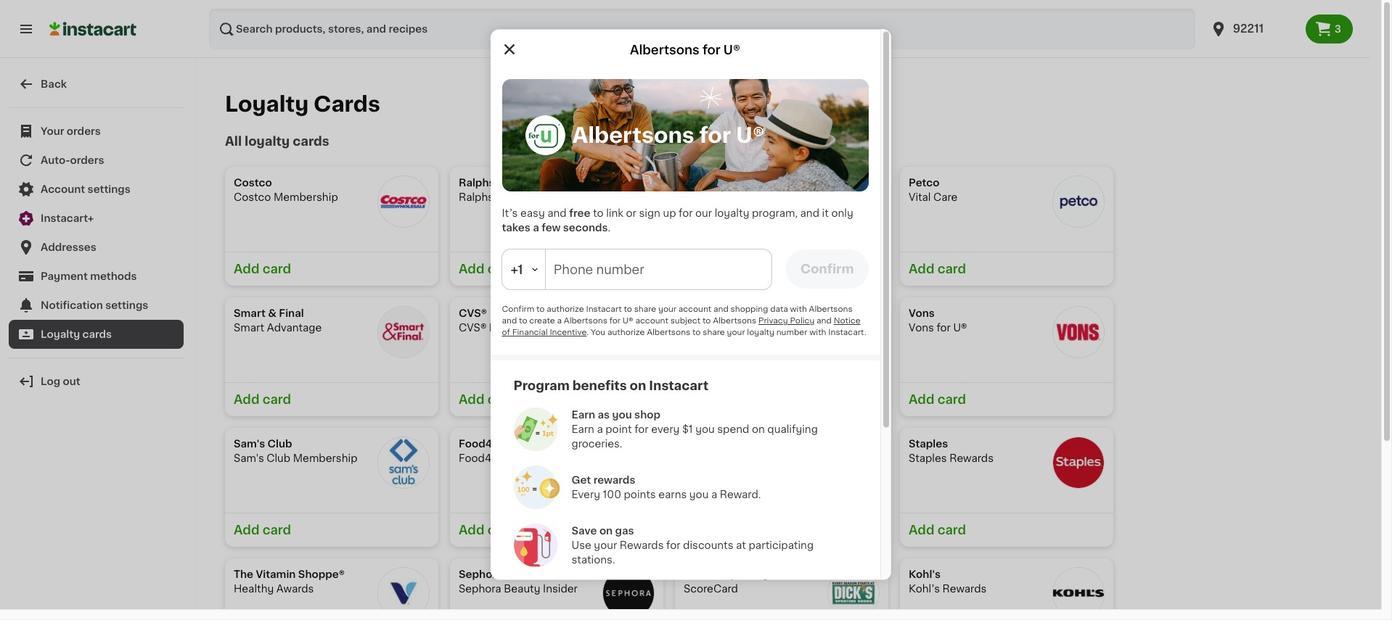 Task type: vqa. For each thing, say whether or not it's contained in the screenshot.
Bottlerocket
no



Task type: describe. For each thing, give the bounding box(es) containing it.
loyalty for loyalty cards
[[41, 330, 80, 340]]

2 gelson's from the top
[[684, 192, 728, 203]]

Phone number telephone field
[[545, 249, 771, 289]]

vons image
[[1053, 306, 1105, 359]]

to down 'confirm'
[[519, 317, 527, 325]]

instacart+
[[41, 213, 94, 224]]

and right policy
[[817, 317, 832, 325]]

up
[[663, 208, 676, 218]]

gelson's gelson's rewards
[[684, 178, 775, 203]]

food4less image
[[603, 437, 655, 489]]

program benefits on instacart
[[514, 380, 709, 392]]

u® inside albertsons albertsons for u®
[[759, 323, 772, 333]]

add card button for staples staples rewards
[[900, 513, 1114, 547]]

smart & final smart advantage
[[234, 309, 322, 333]]

+1
[[511, 264, 523, 275]]

privacy policy and
[[759, 317, 834, 325]]

1 food4less from the top
[[459, 439, 517, 449]]

albertsons image
[[828, 306, 880, 359]]

add card for albertsons
[[684, 394, 741, 406]]

dick's sporting goods image
[[828, 568, 880, 620]]

petco
[[909, 178, 940, 188]]

petco vital care
[[909, 178, 958, 203]]

create
[[529, 317, 555, 325]]

back
[[41, 79, 67, 89]]

0 vertical spatial club
[[268, 439, 292, 449]]

your for loyalty
[[727, 329, 745, 336]]

incentive
[[550, 329, 587, 336]]

1 staples from the top
[[909, 439, 948, 449]]

free
[[569, 208, 591, 218]]

0 vertical spatial you
[[612, 410, 632, 420]]

log out link
[[9, 367, 184, 396]]

add card button for costco costco membership
[[225, 252, 438, 286]]

add for albertsons albertsons for u®
[[684, 394, 710, 406]]

auto-
[[41, 155, 70, 166]]

of
[[502, 329, 510, 336]]

link
[[606, 208, 624, 218]]

. inside it's easy and free to link or sign up for our loyalty program, and it only takes a few seconds .
[[608, 223, 611, 233]]

vons vons for u®
[[909, 309, 967, 333]]

instacart+ link
[[9, 204, 184, 233]]

and up "few"
[[548, 208, 567, 218]]

auto-orders link
[[9, 146, 184, 175]]

staples staples rewards
[[909, 439, 994, 464]]

add card for ralphs
[[459, 264, 516, 275]]

privacy policy link
[[759, 317, 815, 325]]

earn as you shop image
[[514, 406, 560, 453]]

add card button for ralphs ralphs rewards
[[450, 252, 664, 286]]

food4less food4less rewards
[[459, 439, 562, 464]]

final
[[279, 309, 304, 319]]

sign
[[639, 208, 661, 218]]

to down phone number phone field
[[624, 305, 632, 313]]

add card for vons
[[909, 394, 966, 406]]

instacart.
[[829, 329, 866, 336]]

healthy
[[234, 584, 274, 595]]

to right subject
[[703, 317, 711, 325]]

earn as you shop earn a point for every $1 you spend on qualifying groceries.
[[572, 410, 818, 449]]

you inside get rewards every 100 points earns you a reward.
[[690, 490, 709, 500]]

with inside confirm to authorize instacart to share your account and shopping data with albertsons and to create a albertsons for u®  account subject to albertsons
[[790, 305, 807, 313]]

cards
[[314, 94, 380, 115]]

shoppe®
[[298, 570, 345, 580]]

dick's sporting goods scorecard
[[684, 570, 806, 595]]

account settings link
[[9, 175, 184, 204]]

payment methods
[[41, 272, 137, 282]]

card for ralphs
[[488, 264, 516, 275]]

the vitamin shoppe® healthy awards
[[234, 570, 345, 595]]

or
[[626, 208, 637, 218]]

share for instacart
[[634, 305, 656, 313]]

save on gas use your rewards for discounts at participating stations.
[[572, 526, 814, 565]]

card for costco
[[263, 264, 291, 275]]

all
[[225, 136, 242, 147]]

point
[[606, 424, 632, 434]]

on inside save on gas use your rewards for discounts at participating stations.
[[600, 526, 613, 536]]

as
[[598, 410, 610, 420]]

participating
[[749, 540, 814, 551]]

authorize for you
[[608, 329, 645, 336]]

costco image
[[378, 176, 430, 228]]

1 costco from the top
[[234, 178, 272, 188]]

Select a country button
[[502, 249, 545, 289]]

your
[[41, 126, 64, 136]]

add for ralphs ralphs rewards
[[459, 264, 485, 275]]

rewards for staples staples rewards
[[950, 454, 994, 464]]

cvs® cvs® extracare®
[[459, 309, 546, 333]]

membership inside "sam's club sam's club membership"
[[293, 454, 358, 464]]

2 costco from the top
[[234, 192, 271, 203]]

the wine shop image
[[828, 437, 880, 489]]

2 earn from the top
[[572, 424, 594, 434]]

advantage
[[267, 323, 322, 333]]

loyalty cards link
[[9, 320, 184, 349]]

instacart for authorize
[[586, 305, 622, 313]]

privacy
[[759, 317, 788, 325]]

data
[[770, 305, 788, 313]]

smart & final image
[[378, 306, 430, 359]]

log
[[41, 377, 60, 387]]

sporting
[[724, 570, 769, 580]]

account
[[41, 184, 85, 195]]

policy
[[790, 317, 815, 325]]

subject
[[671, 317, 701, 325]]

3 button
[[1306, 15, 1353, 44]]

add for petco vital care
[[909, 264, 935, 275]]

1 vertical spatial account
[[636, 317, 669, 325]]

care
[[934, 192, 958, 203]]

2 food4less from the top
[[459, 454, 516, 464]]

number
[[777, 329, 808, 336]]

auto-orders
[[41, 155, 104, 166]]

the vitamin shoppe® image
[[378, 568, 430, 620]]

rewards for food4less food4less rewards
[[518, 454, 562, 464]]

goods
[[772, 570, 806, 580]]

add for staples staples rewards
[[909, 525, 935, 536]]

1 sephora from the top
[[459, 570, 503, 580]]

0 vertical spatial loyalty
[[245, 136, 290, 147]]

kohl's
[[909, 584, 940, 595]]

scorecard
[[684, 584, 738, 595]]

back link
[[9, 70, 184, 99]]

albertsons albertsons for u®
[[684, 309, 772, 333]]

your inside save on gas use your rewards for discounts at participating stations.
[[594, 540, 617, 551]]

add card button for petco vital care
[[900, 252, 1114, 286]]

notice
[[834, 317, 861, 325]]

easy
[[521, 208, 545, 218]]

2 cvs® from the top
[[459, 323, 487, 333]]

to down subject
[[693, 329, 701, 336]]

card for food4less
[[488, 525, 516, 536]]

1 vertical spatial club
[[267, 454, 290, 464]]

albertsons for u® image
[[525, 115, 565, 155]]

to up create
[[536, 305, 545, 313]]

card for club
[[263, 525, 291, 536]]

at
[[736, 540, 746, 551]]

it's easy and free to link or sign up for our loyalty program, and it only takes a few seconds .
[[502, 208, 856, 233]]

earns
[[659, 490, 687, 500]]

sam's club sam's club membership
[[234, 439, 358, 464]]

extracare®
[[489, 323, 546, 333]]

loyalty for loyalty cards
[[225, 94, 309, 115]]

addresses link
[[9, 233, 184, 262]]

rewards for kohl's kohl's rewards
[[943, 584, 987, 595]]

add for food4less food4less rewards
[[459, 525, 485, 536]]

notification settings link
[[9, 291, 184, 320]]

program,
[[752, 208, 798, 218]]

a inside confirm to authorize instacart to share your account and shopping data with albertsons and to create a albertsons for u®  account subject to albertsons
[[557, 317, 562, 325]]

it's
[[502, 208, 518, 218]]

1 sam's from the top
[[234, 439, 265, 449]]

on inside earn as you shop earn a point for every $1 you spend on qualifying groceries.
[[752, 424, 765, 434]]

sam's club image
[[378, 437, 430, 489]]

add card button for food4less food4less rewards
[[450, 513, 664, 547]]

reward.
[[720, 490, 761, 500]]

for inside vons vons for u®
[[937, 323, 951, 333]]

$1
[[682, 424, 693, 434]]

addresses
[[41, 242, 96, 253]]

add for sam's club sam's club membership
[[234, 525, 260, 536]]

confirm to authorize instacart to share your account and shopping data with albertsons and to create a albertsons for u®  account subject to albertsons
[[502, 305, 853, 325]]

program
[[514, 380, 570, 392]]

get rewards every 100 points earns you a reward.
[[572, 475, 761, 500]]

payment methods link
[[9, 262, 184, 291]]

kohl's image
[[1053, 568, 1105, 620]]

instacart for on
[[649, 380, 709, 392]]

a inside get rewards every 100 points earns you a reward.
[[711, 490, 717, 500]]

settings for account settings
[[88, 184, 131, 195]]

gelson's image
[[828, 176, 880, 228]]

card for vital
[[938, 264, 966, 275]]

it
[[822, 208, 829, 218]]

1 vertical spatial cards
[[82, 330, 112, 340]]

100
[[603, 490, 621, 500]]



Task type: locate. For each thing, give the bounding box(es) containing it.
loyalty cards
[[41, 330, 112, 340]]

you right $1
[[696, 424, 715, 434]]

settings for notification settings
[[105, 301, 148, 311]]

add up 'smart & final smart advantage'
[[234, 264, 260, 275]]

0 horizontal spatial loyalty
[[41, 330, 80, 340]]

add card up staples staples rewards on the right bottom
[[909, 394, 966, 406]]

1 vertical spatial sam's
[[234, 454, 264, 464]]

and left it
[[800, 208, 820, 218]]

card for cvs®
[[488, 394, 516, 406]]

you right earns
[[690, 490, 709, 500]]

2 vertical spatial your
[[594, 540, 617, 551]]

card for &
[[263, 394, 291, 406]]

1 vertical spatial staples
[[909, 454, 947, 464]]

0 vertical spatial ralphs
[[459, 178, 495, 188]]

1 vertical spatial orders
[[70, 155, 104, 166]]

smart
[[234, 309, 266, 319], [234, 323, 264, 333]]

. you authorize albertsons to share your loyalty number with instacart.
[[587, 329, 866, 336]]

0 vertical spatial instacart
[[586, 305, 622, 313]]

. down link
[[608, 223, 611, 233]]

&
[[268, 309, 277, 319]]

0 vertical spatial earn
[[572, 410, 595, 420]]

shopping
[[731, 305, 768, 313]]

for inside it's easy and free to link or sign up for our loyalty program, and it only takes a few seconds .
[[679, 208, 693, 218]]

2 staples from the top
[[909, 454, 947, 464]]

2 vertical spatial on
[[600, 526, 613, 536]]

1 vertical spatial your
[[727, 329, 745, 336]]

share for albertsons
[[703, 329, 725, 336]]

with up privacy policy and
[[790, 305, 807, 313]]

card
[[263, 264, 291, 275], [488, 264, 516, 275], [938, 264, 966, 275], [263, 394, 291, 406], [488, 394, 516, 406], [713, 394, 741, 406], [938, 394, 966, 406], [263, 525, 291, 536], [488, 525, 516, 536], [938, 525, 966, 536]]

vital
[[909, 192, 931, 203]]

1 vertical spatial .
[[587, 329, 589, 336]]

add up vons vons for u®
[[909, 264, 935, 275]]

food4less
[[459, 439, 517, 449], [459, 454, 516, 464]]

authorize inside confirm to authorize instacart to share your account and shopping data with albertsons and to create a albertsons for u®  account subject to albertsons
[[547, 305, 584, 313]]

0 vertical spatial gelson's
[[684, 178, 729, 188]]

0 horizontal spatial authorize
[[547, 305, 584, 313]]

2 vertical spatial loyalty
[[747, 329, 775, 336]]

1 horizontal spatial your
[[658, 305, 677, 313]]

card up "sam's club sam's club membership"
[[263, 394, 291, 406]]

and up . you authorize albertsons to share your loyalty number with instacart.
[[714, 305, 729, 313]]

add for smart & final smart advantage
[[234, 394, 260, 406]]

1 horizontal spatial authorize
[[608, 329, 645, 336]]

add up staples staples rewards on the right bottom
[[909, 394, 935, 406]]

a inside it's easy and free to link or sign up for our loyalty program, and it only takes a few seconds .
[[533, 223, 539, 233]]

add card for &
[[234, 394, 291, 406]]

a inside earn as you shop earn a point for every $1 you spend on qualifying groceries.
[[597, 424, 603, 434]]

card up spend
[[713, 394, 741, 406]]

awards
[[276, 584, 314, 595]]

add card button for sam's club sam's club membership
[[225, 513, 438, 547]]

card up staples staples rewards on the right bottom
[[938, 394, 966, 406]]

loyalty down gelson's gelson's rewards in the top of the page
[[715, 208, 750, 218]]

your for account
[[658, 305, 677, 313]]

earn up groceries.
[[572, 424, 594, 434]]

payment
[[41, 272, 88, 282]]

orders up account settings
[[70, 155, 104, 166]]

qualifying
[[768, 424, 818, 434]]

2 ralphs from the top
[[459, 192, 494, 203]]

card up vitamin
[[263, 525, 291, 536]]

your up subject
[[658, 305, 677, 313]]

2 smart from the top
[[234, 323, 264, 333]]

1 smart from the top
[[234, 309, 266, 319]]

instacart logo image
[[49, 20, 136, 38]]

to inside it's easy and free to link or sign up for our loyalty program, and it only takes a few seconds .
[[593, 208, 604, 218]]

1 vertical spatial settings
[[105, 301, 148, 311]]

0 horizontal spatial with
[[790, 305, 807, 313]]

smart left advantage at the left bottom
[[234, 323, 264, 333]]

ralphs ralphs rewards
[[459, 178, 540, 203]]

0 vertical spatial loyalty
[[225, 94, 309, 115]]

0 vertical spatial smart
[[234, 309, 266, 319]]

0 horizontal spatial on
[[600, 526, 613, 536]]

to
[[593, 208, 604, 218], [536, 305, 545, 313], [624, 305, 632, 313], [519, 317, 527, 325], [703, 317, 711, 325], [693, 329, 701, 336]]

card up &
[[263, 264, 291, 275]]

1 vertical spatial cvs®
[[459, 323, 487, 333]]

staples image
[[1053, 437, 1105, 489]]

add for vons vons for u®
[[909, 394, 935, 406]]

cards down 'notification settings' link
[[82, 330, 112, 340]]

use
[[572, 540, 592, 551]]

rewards for gelson's gelson's rewards
[[730, 192, 775, 203]]

u® inside vons vons for u®
[[953, 323, 967, 333]]

u®
[[724, 44, 740, 56], [736, 124, 765, 145], [623, 317, 634, 325], [759, 323, 772, 333], [953, 323, 967, 333]]

rewards inside staples staples rewards
[[950, 454, 994, 464]]

notification
[[41, 301, 103, 311]]

log out
[[41, 377, 80, 387]]

add up "sam's club sam's club membership"
[[234, 394, 260, 406]]

add card for vital
[[909, 264, 966, 275]]

cards down loyalty cards
[[293, 136, 329, 147]]

settings down methods
[[105, 301, 148, 311]]

add card for cvs®
[[459, 394, 516, 406]]

notification settings
[[41, 301, 148, 311]]

1 gelson's from the top
[[684, 178, 729, 188]]

on up the shop
[[630, 380, 646, 392]]

earn
[[572, 410, 595, 420], [572, 424, 594, 434]]

add left save on gas image
[[459, 525, 485, 536]]

share inside confirm to authorize instacart to share your account and shopping data with albertsons and to create a albertsons for u®  account subject to albertsons
[[634, 305, 656, 313]]

kohl's kohl's rewards
[[909, 570, 987, 595]]

0 vertical spatial .
[[608, 223, 611, 233]]

2 horizontal spatial your
[[727, 329, 745, 336]]

notice of financial incentive link
[[502, 317, 861, 336]]

instacart up you on the bottom of the page
[[586, 305, 622, 313]]

a up the 'incentive'
[[557, 317, 562, 325]]

stations.
[[572, 555, 615, 565]]

sephora sephora beauty insider
[[459, 570, 578, 595]]

add card for staples
[[909, 525, 966, 536]]

1 vertical spatial sephora
[[459, 584, 501, 595]]

0 vertical spatial your
[[658, 305, 677, 313]]

your up stations.
[[594, 540, 617, 551]]

authorize up the 'incentive'
[[547, 305, 584, 313]]

add card up kohl's
[[909, 525, 966, 536]]

add up food4less food4less rewards
[[459, 394, 485, 406]]

loyalty inside it's easy and free to link or sign up for our loyalty program, and it only takes a few seconds .
[[715, 208, 750, 218]]

card up sephora sephora beauty insider
[[488, 525, 516, 536]]

2 sephora from the top
[[459, 584, 501, 595]]

add
[[234, 264, 260, 275], [459, 264, 485, 275], [909, 264, 935, 275], [234, 394, 260, 406], [459, 394, 485, 406], [684, 394, 710, 406], [909, 394, 935, 406], [234, 525, 260, 536], [459, 525, 485, 536], [909, 525, 935, 536]]

few
[[542, 223, 561, 233]]

add card up &
[[234, 264, 291, 275]]

rewards
[[594, 475, 636, 485]]

rewards inside food4less food4less rewards
[[518, 454, 562, 464]]

petco image
[[1053, 176, 1105, 228]]

rewards inside save on gas use your rewards for discounts at participating stations.
[[620, 540, 664, 551]]

1 horizontal spatial cards
[[293, 136, 329, 147]]

on right spend
[[752, 424, 765, 434]]

get
[[572, 475, 591, 485]]

club
[[268, 439, 292, 449], [267, 454, 290, 464]]

1 vertical spatial albertsons for u®
[[572, 124, 765, 145]]

1 horizontal spatial share
[[703, 329, 725, 336]]

our
[[696, 208, 712, 218]]

add card up sephora sephora beauty insider
[[459, 525, 516, 536]]

costco costco membership
[[234, 178, 338, 203]]

0 vertical spatial vons
[[909, 309, 935, 319]]

add card up vons vons for u®
[[909, 264, 966, 275]]

add card down program
[[459, 394, 516, 406]]

loyalty
[[225, 94, 309, 115], [41, 330, 80, 340]]

a down easy
[[533, 223, 539, 233]]

0 vertical spatial sam's
[[234, 439, 265, 449]]

every
[[651, 424, 680, 434]]

vitamin
[[256, 570, 296, 580]]

1 vertical spatial loyalty
[[41, 330, 80, 340]]

1 vertical spatial share
[[703, 329, 725, 336]]

1 vertical spatial loyalty
[[715, 208, 750, 218]]

authorize right you on the bottom of the page
[[608, 329, 645, 336]]

card for vons
[[938, 394, 966, 406]]

loyalty right 'all'
[[245, 136, 290, 147]]

add card up earn as you shop earn a point for every $1 you spend on qualifying groceries.
[[684, 394, 741, 406]]

cvs® left 'confirm'
[[459, 309, 487, 319]]

add card button for vons vons for u®
[[900, 383, 1114, 417]]

for inside albertsons albertsons for u®
[[742, 323, 756, 333]]

settings up instacart+ link
[[88, 184, 131, 195]]

0 vertical spatial albertsons for u®
[[630, 44, 740, 56]]

for
[[703, 44, 721, 56], [699, 124, 731, 145], [679, 208, 693, 218], [610, 317, 621, 325], [742, 323, 756, 333], [937, 323, 951, 333], [635, 424, 649, 434], [667, 540, 681, 551]]

add card up "sam's club sam's club membership"
[[234, 394, 291, 406]]

loyalty inside loyalty cards link
[[41, 330, 80, 340]]

0 horizontal spatial instacart
[[586, 305, 622, 313]]

0 vertical spatial on
[[630, 380, 646, 392]]

loyalty down notification
[[41, 330, 80, 340]]

0 vertical spatial settings
[[88, 184, 131, 195]]

0 vertical spatial food4less
[[459, 439, 517, 449]]

loyalty
[[245, 136, 290, 147], [715, 208, 750, 218], [747, 329, 775, 336]]

account up subject
[[679, 305, 712, 313]]

account left subject
[[636, 317, 669, 325]]

. left you on the bottom of the page
[[587, 329, 589, 336]]

add card
[[234, 264, 291, 275], [459, 264, 516, 275], [909, 264, 966, 275], [234, 394, 291, 406], [459, 394, 516, 406], [684, 394, 741, 406], [909, 394, 966, 406], [234, 525, 291, 536], [459, 525, 516, 536], [909, 525, 966, 536]]

1 horizontal spatial with
[[810, 329, 827, 336]]

takes
[[502, 223, 531, 233]]

u® inside confirm to authorize instacart to share your account and shopping data with albertsons and to create a albertsons for u®  account subject to albertsons
[[623, 317, 634, 325]]

1 vertical spatial smart
[[234, 323, 264, 333]]

card up kohl's kohl's rewards at right
[[938, 525, 966, 536]]

1 vertical spatial instacart
[[649, 380, 709, 392]]

loyalty down 'privacy'
[[747, 329, 775, 336]]

your inside confirm to authorize instacart to share your account and shopping data with albertsons and to create a albertsons for u®  account subject to albertsons
[[658, 305, 677, 313]]

1 horizontal spatial account
[[679, 305, 712, 313]]

a left reward.
[[711, 490, 717, 500]]

rewards inside gelson's gelson's rewards
[[730, 192, 775, 203]]

loyalty up all loyalty cards
[[225, 94, 309, 115]]

0 vertical spatial sephora
[[459, 570, 503, 580]]

2 horizontal spatial on
[[752, 424, 765, 434]]

add card button for cvs® cvs® extracare®
[[450, 383, 664, 417]]

authorize for to
[[547, 305, 584, 313]]

1 vertical spatial ralphs
[[459, 192, 494, 203]]

0 vertical spatial costco
[[234, 178, 272, 188]]

1 vertical spatial on
[[752, 424, 765, 434]]

gas
[[615, 526, 634, 536]]

1 horizontal spatial loyalty
[[225, 94, 309, 115]]

add up earn as you shop earn a point for every $1 you spend on qualifying groceries.
[[684, 394, 710, 406]]

instacart up the shop
[[649, 380, 709, 392]]

0 vertical spatial account
[[679, 305, 712, 313]]

your down the shopping
[[727, 329, 745, 336]]

membership
[[274, 192, 338, 203], [293, 454, 358, 464]]

loyalty cards
[[225, 94, 380, 115]]

notice of financial incentive
[[502, 317, 861, 336]]

1 vertical spatial membership
[[293, 454, 358, 464]]

rewards inside ralphs ralphs rewards
[[496, 192, 540, 203]]

rewards inside kohl's kohl's rewards
[[943, 584, 987, 595]]

insider
[[543, 584, 578, 595]]

gelson's
[[684, 178, 729, 188], [684, 192, 728, 203]]

rewards for ralphs ralphs rewards
[[496, 192, 540, 203]]

card for staples
[[938, 525, 966, 536]]

1 vertical spatial authorize
[[608, 329, 645, 336]]

for inside save on gas use your rewards for discounts at participating stations.
[[667, 540, 681, 551]]

1 vertical spatial food4less
[[459, 454, 516, 464]]

earn left the as
[[572, 410, 595, 420]]

0 horizontal spatial .
[[587, 329, 589, 336]]

orders for auto-orders
[[70, 155, 104, 166]]

discounts
[[683, 540, 734, 551]]

for inside earn as you shop earn a point for every $1 you spend on qualifying groceries.
[[635, 424, 649, 434]]

points
[[624, 490, 656, 500]]

add for cvs® cvs® extracare®
[[459, 394, 485, 406]]

add up the
[[234, 525, 260, 536]]

on left gas
[[600, 526, 613, 536]]

1 earn from the top
[[572, 410, 595, 420]]

add card for club
[[234, 525, 291, 536]]

add card for costco
[[234, 264, 291, 275]]

you
[[591, 329, 606, 336]]

get rewards image
[[514, 464, 560, 511]]

albertsons
[[630, 44, 700, 56], [572, 124, 695, 145], [809, 305, 853, 313], [684, 309, 741, 319], [564, 317, 608, 325], [713, 317, 757, 325], [684, 323, 739, 333], [647, 329, 691, 336]]

add card button for albertsons albertsons for u®
[[675, 383, 889, 417]]

0 vertical spatial cvs®
[[459, 309, 487, 319]]

add card up vitamin
[[234, 525, 291, 536]]

you up point
[[612, 410, 632, 420]]

0 vertical spatial membership
[[274, 192, 338, 203]]

card up 'confirm'
[[488, 264, 516, 275]]

orders inside "link"
[[67, 126, 101, 136]]

2 sam's from the top
[[234, 454, 264, 464]]

0 horizontal spatial your
[[594, 540, 617, 551]]

sam's
[[234, 439, 265, 449], [234, 454, 264, 464]]

sephora image
[[603, 568, 655, 620]]

instacart
[[586, 305, 622, 313], [649, 380, 709, 392]]

account
[[679, 305, 712, 313], [636, 317, 669, 325]]

add card button for smart & final smart advantage
[[225, 383, 438, 417]]

1 vertical spatial with
[[810, 329, 827, 336]]

orders up auto-orders
[[67, 126, 101, 136]]

smart left &
[[234, 309, 266, 319]]

cvs® image
[[603, 306, 655, 359]]

kohl's
[[909, 570, 941, 580]]

card up vons vons for u®
[[938, 264, 966, 275]]

1 vertical spatial vons
[[909, 323, 934, 333]]

0 vertical spatial authorize
[[547, 305, 584, 313]]

orders for your orders
[[67, 126, 101, 136]]

2 vons from the top
[[909, 323, 934, 333]]

card down program
[[488, 394, 516, 406]]

add card up 'confirm'
[[459, 264, 516, 275]]

orders
[[67, 126, 101, 136], [70, 155, 104, 166]]

ralphs image
[[603, 176, 655, 228]]

1 vertical spatial earn
[[572, 424, 594, 434]]

add up kohl's
[[909, 525, 935, 536]]

benefits
[[573, 380, 627, 392]]

0 vertical spatial staples
[[909, 439, 948, 449]]

1 horizontal spatial instacart
[[649, 380, 709, 392]]

1 ralphs from the top
[[459, 178, 495, 188]]

instacart inside confirm to authorize instacart to share your account and shopping data with albertsons and to create a albertsons for u®  account subject to albertsons
[[586, 305, 622, 313]]

and up of
[[502, 317, 517, 325]]

add for costco costco membership
[[234, 264, 260, 275]]

membership inside 'costco costco membership'
[[274, 192, 338, 203]]

add left +1
[[459, 264, 485, 275]]

0 horizontal spatial share
[[634, 305, 656, 313]]

confirm
[[502, 305, 534, 313]]

card for albertsons
[[713, 394, 741, 406]]

every
[[572, 490, 600, 500]]

0 vertical spatial orders
[[67, 126, 101, 136]]

save on gas image
[[514, 522, 560, 569]]

1 horizontal spatial on
[[630, 380, 646, 392]]

1 vertical spatial costco
[[234, 192, 271, 203]]

1 cvs® from the top
[[459, 309, 487, 319]]

0 horizontal spatial account
[[636, 317, 669, 325]]

for inside confirm to authorize instacart to share your account and shopping data with albertsons and to create a albertsons for u®  account subject to albertsons
[[610, 317, 621, 325]]

your
[[658, 305, 677, 313], [727, 329, 745, 336], [594, 540, 617, 551]]

a up groceries.
[[597, 424, 603, 434]]

0 vertical spatial share
[[634, 305, 656, 313]]

add card for food4less
[[459, 525, 516, 536]]

2 vertical spatial you
[[690, 490, 709, 500]]

the
[[234, 570, 253, 580]]

spend
[[717, 424, 749, 434]]

rewards
[[496, 192, 540, 203], [730, 192, 775, 203], [518, 454, 562, 464], [950, 454, 994, 464], [620, 540, 664, 551], [943, 584, 987, 595]]

0 vertical spatial cards
[[293, 136, 329, 147]]

1 horizontal spatial .
[[608, 223, 611, 233]]

1 vertical spatial gelson's
[[684, 192, 728, 203]]

1 vertical spatial you
[[696, 424, 715, 434]]

to left link
[[593, 208, 604, 218]]

out
[[63, 377, 80, 387]]

cvs® left of
[[459, 323, 487, 333]]

0 vertical spatial with
[[790, 305, 807, 313]]

save
[[572, 526, 597, 536]]

with down policy
[[810, 329, 827, 336]]

0 horizontal spatial cards
[[82, 330, 112, 340]]

1 vons from the top
[[909, 309, 935, 319]]



